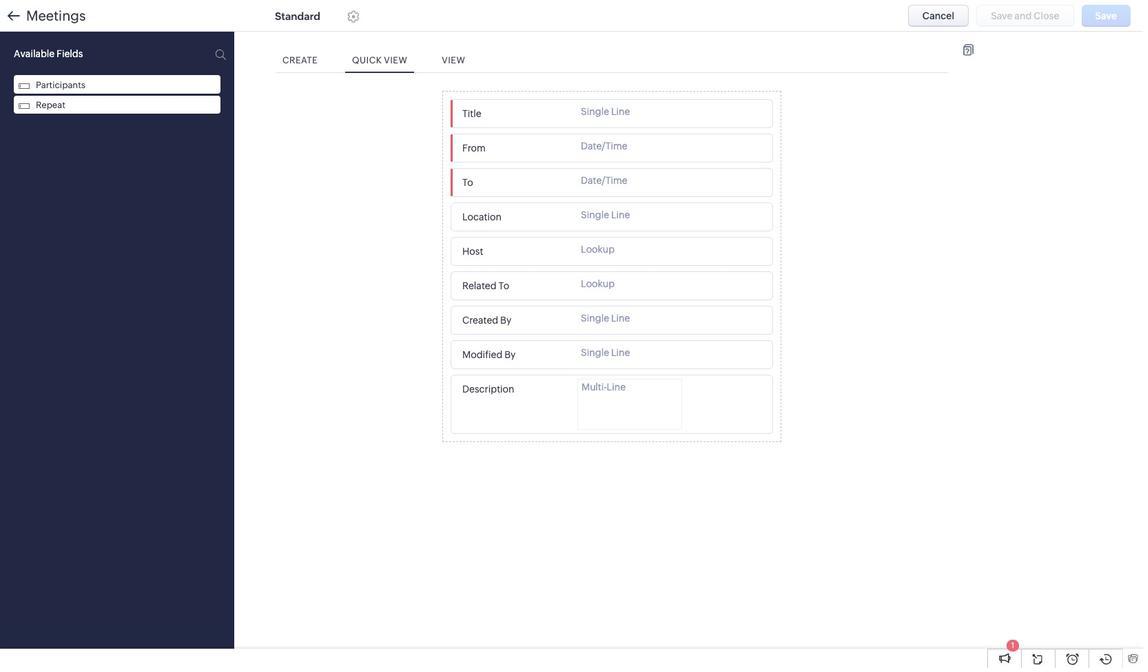 Task type: describe. For each thing, give the bounding box(es) containing it.
quick view
[[352, 55, 408, 65]]

repeat
[[36, 100, 65, 110]]

standard
[[275, 10, 321, 22]]

view link
[[435, 48, 472, 72]]

meetings
[[26, 8, 86, 24]]



Task type: locate. For each thing, give the bounding box(es) containing it.
1
[[1012, 642, 1015, 650]]

participants
[[36, 80, 85, 90]]

fields
[[57, 48, 83, 59]]

None button
[[908, 5, 969, 27]]

1 view from the left
[[384, 55, 408, 65]]

view
[[384, 55, 408, 65], [442, 55, 465, 65]]

create link
[[276, 48, 325, 72]]

None field
[[458, 105, 571, 123], [458, 139, 571, 158], [458, 174, 571, 192], [458, 208, 571, 227], [458, 243, 571, 261], [458, 277, 571, 296], [458, 312, 571, 330], [458, 346, 571, 365], [458, 381, 571, 399], [458, 105, 571, 123], [458, 139, 571, 158], [458, 174, 571, 192], [458, 208, 571, 227], [458, 243, 571, 261], [458, 277, 571, 296], [458, 312, 571, 330], [458, 346, 571, 365], [458, 381, 571, 399]]

available
[[14, 48, 55, 59]]

2 view from the left
[[442, 55, 465, 65]]

quick view link
[[345, 48, 415, 72]]

0 horizontal spatial view
[[384, 55, 408, 65]]

quick
[[352, 55, 382, 65]]

available fields
[[14, 48, 83, 59]]

1 horizontal spatial view
[[442, 55, 465, 65]]

create
[[283, 55, 318, 65]]



Task type: vqa. For each thing, say whether or not it's contained in the screenshot.
Unsubscribed Contacts
no



